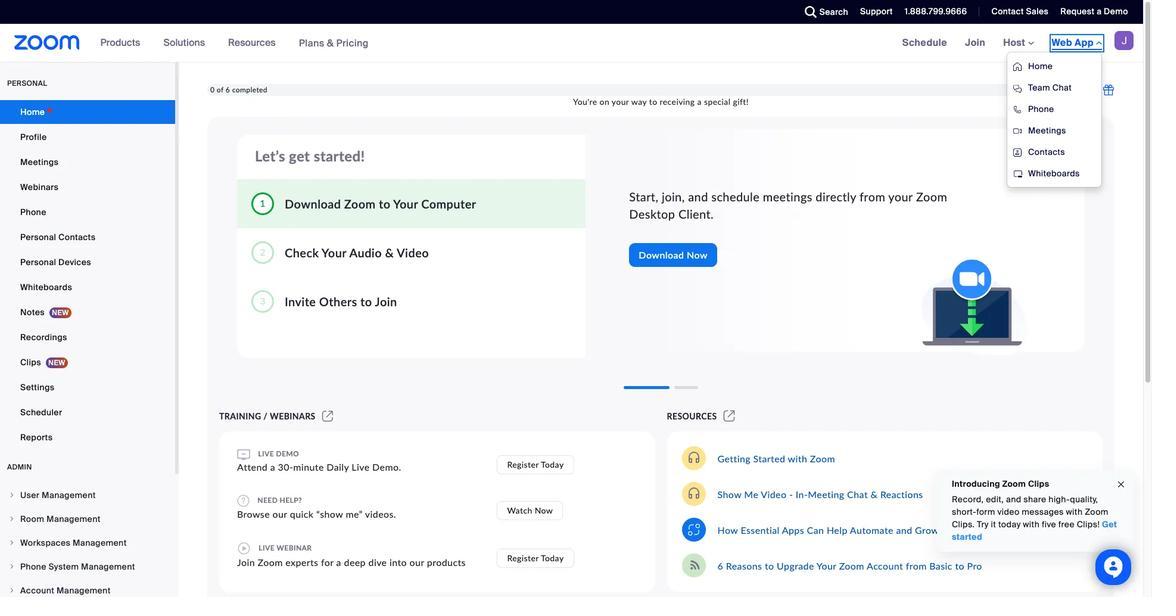 Task type: describe. For each thing, give the bounding box(es) containing it.
attend
[[237, 461, 268, 473]]

get started link
[[953, 519, 1118, 542]]

personal
[[7, 79, 47, 88]]

free
[[1059, 519, 1075, 530]]

close image
[[1117, 478, 1127, 491]]

1 horizontal spatial 6
[[718, 560, 724, 571]]

messages
[[1022, 507, 1065, 517]]

start, join, and schedule meetings directly from your zoom desktop client.
[[630, 190, 948, 221]]

quick
[[290, 508, 314, 520]]

high-
[[1049, 494, 1071, 505]]

schedule
[[903, 36, 948, 49]]

settings link
[[0, 376, 175, 399]]

resources button
[[228, 24, 281, 62]]

1 vertical spatial video
[[761, 488, 787, 500]]

need
[[258, 496, 278, 505]]

settings
[[20, 382, 55, 393]]

download for download now
[[639, 249, 685, 261]]

reports link
[[0, 426, 175, 449]]

now for download now
[[687, 249, 708, 261]]

how essential apps can help automate and grow your business link
[[718, 524, 1003, 536]]

1.888.799.9666
[[905, 6, 968, 17]]

contacts inside contacts link
[[1029, 147, 1066, 157]]

upgrade
[[777, 560, 815, 571]]

demo.
[[373, 461, 402, 473]]

your left audio
[[322, 245, 347, 260]]

window new image
[[321, 411, 335, 421]]

zoom inside the record, edit, and share high-quality, short-form video messages with zoom clips. try it today with five free clips!
[[1086, 507, 1109, 517]]

reactions
[[881, 488, 924, 500]]

automate
[[850, 524, 894, 536]]

a left special at top right
[[698, 97, 702, 107]]

clips!
[[1078, 519, 1101, 530]]

essential
[[741, 524, 780, 536]]

watch now
[[508, 505, 553, 516]]

solutions button
[[164, 24, 210, 62]]

your left "computer"
[[393, 196, 418, 211]]

3
[[260, 295, 266, 306]]

attend a 30-minute daily live demo.
[[237, 461, 402, 473]]

2 horizontal spatial with
[[1067, 507, 1083, 517]]

reasons
[[726, 560, 763, 571]]

me"
[[346, 508, 363, 520]]

meetings inside navigation
[[1029, 125, 1067, 136]]

personal devices link
[[0, 250, 175, 274]]

resources
[[667, 411, 717, 421]]

right image for workspaces management
[[8, 539, 15, 547]]

record,
[[953, 494, 984, 505]]

home inside personal menu menu
[[20, 107, 45, 117]]

1 vertical spatial home link
[[0, 100, 175, 124]]

webinars
[[20, 182, 59, 193]]

download now button
[[630, 243, 718, 267]]

2 vertical spatial and
[[897, 524, 913, 536]]

zoom logo image
[[14, 35, 80, 50]]

resources
[[228, 36, 276, 49]]

getting started with zoom
[[718, 453, 836, 464]]

2
[[260, 246, 266, 258]]

of
[[217, 85, 224, 94]]

& inside product information navigation
[[327, 37, 334, 49]]

a left the demo
[[1097, 6, 1102, 17]]

team chat link
[[1008, 77, 1102, 98]]

client.
[[679, 207, 714, 221]]

web
[[1052, 36, 1073, 49]]

1 horizontal spatial clips
[[1029, 479, 1050, 489]]

user management menu item
[[0, 484, 175, 507]]

your inside start, join, and schedule meetings directly from your zoom desktop client.
[[889, 190, 913, 204]]

and for edit,
[[1007, 494, 1022, 505]]

invite
[[285, 294, 316, 308]]

today
[[999, 519, 1021, 530]]

live demo
[[256, 449, 299, 458]]

clips inside personal menu menu
[[20, 357, 41, 368]]

whiteboards inside "meetings" navigation
[[1029, 168, 1081, 179]]

phone inside personal menu menu
[[20, 207, 46, 218]]

clips.
[[953, 519, 975, 530]]

management for account management
[[57, 585, 111, 596]]

try
[[978, 519, 989, 530]]

home inside "meetings" navigation
[[1029, 61, 1053, 72]]

recordings link
[[0, 325, 175, 349]]

1 horizontal spatial phone link
[[1008, 98, 1102, 120]]

and for join,
[[689, 190, 709, 204]]

phone for the rightmost phone link
[[1029, 104, 1055, 114]]

right image for account management
[[8, 587, 15, 594]]

web app button
[[1052, 36, 1103, 50]]

get
[[1103, 519, 1118, 530]]

admin
[[7, 463, 32, 472]]

management for workspaces management
[[73, 538, 127, 548]]

1 horizontal spatial our
[[410, 557, 425, 568]]

directly
[[816, 190, 857, 204]]

let's get started!
[[255, 147, 365, 165]]

today for attend a 30-minute daily live demo.
[[541, 459, 564, 469]]

1 horizontal spatial with
[[1024, 519, 1040, 530]]

dive
[[369, 557, 387, 568]]

way
[[632, 97, 647, 107]]

a left 30-
[[270, 461, 275, 473]]

management for room management
[[47, 514, 101, 525]]

phone for system
[[20, 562, 46, 572]]

to left the pro
[[956, 560, 965, 571]]

host
[[1004, 36, 1029, 49]]

web app
[[1052, 36, 1094, 49]]

0 vertical spatial our
[[273, 508, 287, 520]]

pricing
[[336, 37, 369, 49]]

0 horizontal spatial with
[[788, 453, 808, 464]]

me
[[745, 488, 759, 500]]

daily
[[327, 461, 349, 473]]

1 vertical spatial &
[[385, 245, 394, 260]]

gift!
[[733, 97, 749, 107]]

user management
[[20, 490, 96, 501]]

meeting
[[808, 488, 845, 500]]

scheduler link
[[0, 401, 175, 424]]

register today for attend a 30-minute daily live demo.
[[508, 459, 564, 469]]

notes
[[20, 307, 45, 318]]

recordings
[[20, 332, 67, 343]]

1 vertical spatial chat
[[848, 488, 869, 500]]

1 vertical spatial phone link
[[0, 200, 175, 224]]

plans & pricing
[[299, 37, 369, 49]]

/
[[264, 411, 268, 421]]

personal contacts link
[[0, 225, 175, 249]]

for
[[321, 557, 334, 568]]

0 of 6 completed
[[210, 85, 268, 94]]

1 horizontal spatial account
[[867, 560, 904, 571]]

apps
[[782, 524, 805, 536]]

workspaces management
[[20, 538, 127, 548]]

6 reasons to upgrade your zoom account from basic to pro
[[718, 560, 983, 571]]

contacts link
[[1008, 141, 1102, 163]]

invite others to join
[[285, 294, 397, 308]]

scheduler
[[20, 407, 62, 418]]

a right for
[[337, 557, 342, 568]]

0 horizontal spatial your
[[612, 97, 630, 107]]

watch
[[508, 505, 533, 516]]

introducing zoom clips
[[953, 479, 1050, 489]]

join zoom experts for a deep dive into our products
[[237, 557, 466, 568]]

schedule
[[712, 190, 760, 204]]

video
[[998, 507, 1020, 517]]

contact
[[992, 6, 1025, 17]]

personal devices
[[20, 257, 91, 268]]



Task type: vqa. For each thing, say whether or not it's contained in the screenshot.
'Team'
yes



Task type: locate. For each thing, give the bounding box(es) containing it.
0 horizontal spatial 6
[[226, 85, 230, 94]]

download down let's get started!
[[285, 196, 341, 211]]

from
[[860, 190, 886, 204], [906, 560, 927, 571]]

meetings link up webinars link
[[0, 150, 175, 174]]

phone inside "meetings" navigation
[[1029, 104, 1055, 114]]

"show
[[316, 508, 343, 520]]

check
[[285, 245, 319, 260]]

clips link
[[0, 350, 175, 374]]

0 horizontal spatial whiteboards
[[20, 282, 72, 293]]

your
[[393, 196, 418, 211], [322, 245, 347, 260], [942, 524, 962, 536], [817, 560, 837, 571]]

contact sales link
[[983, 0, 1052, 24], [992, 6, 1049, 17]]

product information navigation
[[92, 24, 378, 63]]

0 horizontal spatial our
[[273, 508, 287, 520]]

plans
[[299, 37, 325, 49]]

1 horizontal spatial now
[[687, 249, 708, 261]]

1 horizontal spatial video
[[761, 488, 787, 500]]

admin menu menu
[[0, 484, 175, 597]]

6 left reasons
[[718, 560, 724, 571]]

1 vertical spatial phone
[[20, 207, 46, 218]]

0 vertical spatial home link
[[1008, 55, 1102, 77]]

register for attend a 30-minute daily live demo.
[[508, 459, 539, 469]]

2 right image from the top
[[8, 539, 15, 547]]

0 horizontal spatial chat
[[848, 488, 869, 500]]

live left webinar
[[259, 543, 275, 552]]

live for zoom
[[259, 543, 275, 552]]

register today button for attend a 30-minute daily live demo.
[[497, 455, 574, 474]]

into
[[390, 557, 407, 568]]

0 horizontal spatial account
[[20, 585, 54, 596]]

1 horizontal spatial home link
[[1008, 55, 1102, 77]]

download for download zoom to your computer
[[285, 196, 341, 211]]

now
[[687, 249, 708, 261], [535, 505, 553, 516]]

0 vertical spatial meetings link
[[1008, 120, 1102, 141]]

0 vertical spatial contacts
[[1029, 147, 1066, 157]]

0 vertical spatial chat
[[1053, 82, 1072, 93]]

management up room management
[[42, 490, 96, 501]]

1 vertical spatial live
[[259, 543, 275, 552]]

and left grow
[[897, 524, 913, 536]]

0 vertical spatial personal
[[20, 232, 56, 243]]

get
[[289, 147, 310, 165]]

-
[[790, 488, 794, 500]]

2 vertical spatial with
[[1024, 519, 1040, 530]]

1 horizontal spatial whiteboards
[[1029, 168, 1081, 179]]

can
[[807, 524, 825, 536]]

1 vertical spatial account
[[20, 585, 54, 596]]

1 vertical spatial clips
[[1029, 479, 1050, 489]]

0 vertical spatial your
[[612, 97, 630, 107]]

from right "directly"
[[860, 190, 886, 204]]

1 vertical spatial now
[[535, 505, 553, 516]]

show me video - in-meeting chat & reactions
[[718, 488, 924, 500]]

from left basic
[[906, 560, 927, 571]]

1 vertical spatial home
[[20, 107, 45, 117]]

register today button for join zoom experts for a deep dive into our products
[[497, 549, 574, 568]]

right image for user management
[[8, 492, 15, 499]]

right image left the system
[[8, 563, 15, 570]]

with up 'free'
[[1067, 507, 1083, 517]]

management inside user management menu item
[[42, 490, 96, 501]]

right image
[[8, 516, 15, 523], [8, 563, 15, 570]]

started
[[754, 453, 786, 464]]

on
[[600, 97, 610, 107]]

clips
[[20, 357, 41, 368], [1029, 479, 1050, 489]]

home link up team chat
[[1008, 55, 1102, 77]]

right image inside room management menu item
[[8, 516, 15, 523]]

management inside account management menu item
[[57, 585, 111, 596]]

live
[[258, 449, 274, 458], [259, 543, 275, 552]]

0 horizontal spatial home
[[20, 107, 45, 117]]

whiteboards down personal devices
[[20, 282, 72, 293]]

account
[[867, 560, 904, 571], [20, 585, 54, 596]]

join left host
[[966, 36, 986, 49]]

0 horizontal spatial &
[[327, 37, 334, 49]]

video right audio
[[397, 245, 429, 260]]

1 horizontal spatial contacts
[[1029, 147, 1066, 157]]

video
[[397, 245, 429, 260], [761, 488, 787, 500]]

1 vertical spatial and
[[1007, 494, 1022, 505]]

6 reasons to upgrade your zoom account from basic to pro link
[[718, 560, 983, 571]]

webinars
[[270, 411, 316, 421]]

with
[[788, 453, 808, 464], [1067, 507, 1083, 517], [1024, 519, 1040, 530]]

1 vertical spatial personal
[[20, 257, 56, 268]]

whiteboards down contacts link
[[1029, 168, 1081, 179]]

0 horizontal spatial contacts
[[58, 232, 96, 243]]

phone link down team chat
[[1008, 98, 1102, 120]]

0
[[210, 85, 215, 94]]

right image for room
[[8, 516, 15, 523]]

devices
[[58, 257, 91, 268]]

window new image
[[722, 411, 737, 421]]

0 vertical spatial download
[[285, 196, 341, 211]]

profile picture image
[[1115, 31, 1134, 50]]

to right reasons
[[765, 560, 775, 571]]

webinars link
[[0, 175, 175, 199]]

to right others
[[361, 294, 372, 308]]

account inside menu item
[[20, 585, 54, 596]]

whiteboards inside personal menu menu
[[20, 282, 72, 293]]

phone down team
[[1029, 104, 1055, 114]]

meetings
[[763, 190, 813, 204]]

to right "way"
[[650, 97, 658, 107]]

2 vertical spatial right image
[[8, 587, 15, 594]]

today down watch now button
[[541, 553, 564, 563]]

now inside button
[[535, 505, 553, 516]]

0 vertical spatial whiteboards link
[[1008, 163, 1102, 184]]

chat right team
[[1053, 82, 1072, 93]]

phone system management
[[20, 562, 135, 572]]

1 right image from the top
[[8, 516, 15, 523]]

home link inside "meetings" navigation
[[1008, 55, 1102, 77]]

1 today from the top
[[541, 459, 564, 469]]

0 vertical spatial whiteboards
[[1029, 168, 1081, 179]]

special
[[705, 97, 731, 107]]

0 vertical spatial and
[[689, 190, 709, 204]]

room management
[[20, 514, 101, 525]]

to for download zoom to your computer
[[379, 196, 391, 211]]

personal contacts
[[20, 232, 96, 243]]

profile
[[20, 132, 47, 142]]

management up account management menu item
[[81, 562, 135, 572]]

edit,
[[987, 494, 1005, 505]]

and inside the record, edit, and share high-quality, short-form video messages with zoom clips. try it today with five free clips!
[[1007, 494, 1022, 505]]

& left reactions on the right bottom
[[871, 488, 878, 500]]

0 vertical spatial phone link
[[1008, 98, 1102, 120]]

team
[[1029, 82, 1051, 93]]

right image inside phone system management menu item
[[8, 563, 15, 570]]

0 horizontal spatial home link
[[0, 100, 175, 124]]

home up profile
[[20, 107, 45, 117]]

0 horizontal spatial video
[[397, 245, 429, 260]]

today up watch now
[[541, 459, 564, 469]]

& right plans
[[327, 37, 334, 49]]

download now
[[639, 249, 708, 261]]

0 vertical spatial join
[[966, 36, 986, 49]]

0 horizontal spatial meetings link
[[0, 150, 175, 174]]

webinar
[[277, 543, 312, 552]]

0 horizontal spatial clips
[[20, 357, 41, 368]]

management inside phone system management menu item
[[81, 562, 135, 572]]

1 register from the top
[[508, 459, 539, 469]]

register today for join zoom experts for a deep dive into our products
[[508, 553, 564, 563]]

1 vertical spatial download
[[639, 249, 685, 261]]

2 vertical spatial join
[[237, 557, 255, 568]]

banner
[[0, 24, 1144, 188]]

1 vertical spatial whiteboards link
[[0, 275, 175, 299]]

account down automate
[[867, 560, 904, 571]]

pro
[[968, 560, 983, 571]]

1 horizontal spatial home
[[1029, 61, 1053, 72]]

register today down watch now button
[[508, 553, 564, 563]]

join down browse
[[237, 557, 255, 568]]

phone down webinars
[[20, 207, 46, 218]]

record, edit, and share high-quality, short-form video messages with zoom clips. try it today with five free clips!
[[953, 494, 1109, 530]]

products
[[101, 36, 140, 49]]

room
[[20, 514, 44, 525]]

clips up settings
[[20, 357, 41, 368]]

profile link
[[0, 125, 175, 149]]

0 vertical spatial &
[[327, 37, 334, 49]]

others
[[319, 294, 357, 308]]

join for join zoom experts for a deep dive into our products
[[237, 557, 255, 568]]

3 right image from the top
[[8, 587, 15, 594]]

1 vertical spatial meetings link
[[0, 150, 175, 174]]

and up video
[[1007, 494, 1022, 505]]

right image inside account management menu item
[[8, 587, 15, 594]]

home up team
[[1029, 61, 1053, 72]]

personal for personal devices
[[20, 257, 56, 268]]

plans & pricing link
[[299, 37, 369, 49], [299, 37, 369, 49]]

today for join zoom experts for a deep dive into our products
[[541, 553, 564, 563]]

1 register today from the top
[[508, 459, 564, 469]]

right image inside workspaces management menu item
[[8, 539, 15, 547]]

0 horizontal spatial join
[[237, 557, 255, 568]]

right image inside user management menu item
[[8, 492, 15, 499]]

0 vertical spatial from
[[860, 190, 886, 204]]

banner containing products
[[0, 24, 1144, 188]]

1 horizontal spatial from
[[906, 560, 927, 571]]

phone inside menu item
[[20, 562, 46, 572]]

join for join
[[966, 36, 986, 49]]

team chat
[[1029, 82, 1072, 93]]

right image left 'user'
[[8, 492, 15, 499]]

register today button up watch now
[[497, 455, 574, 474]]

right image left workspaces
[[8, 539, 15, 547]]

right image
[[8, 492, 15, 499], [8, 539, 15, 547], [8, 587, 15, 594]]

start,
[[630, 190, 659, 204]]

meetings up contacts link
[[1029, 125, 1067, 136]]

our down 'need help?'
[[273, 508, 287, 520]]

minute
[[293, 461, 324, 473]]

meetings navigation
[[894, 24, 1144, 188]]

from inside start, join, and schedule meetings directly from your zoom desktop client.
[[860, 190, 886, 204]]

meetings up webinars
[[20, 157, 59, 168]]

join right others
[[375, 294, 397, 308]]

schedule link
[[894, 24, 957, 62]]

meetings inside personal menu menu
[[20, 157, 59, 168]]

form
[[977, 507, 996, 517]]

1 vertical spatial your
[[889, 190, 913, 204]]

1 horizontal spatial whiteboards link
[[1008, 163, 1102, 184]]

with down messages
[[1024, 519, 1040, 530]]

account down the system
[[20, 585, 54, 596]]

1 personal from the top
[[20, 232, 56, 243]]

live up attend at the bottom left of page
[[258, 449, 274, 458]]

2 personal from the top
[[20, 257, 56, 268]]

0 horizontal spatial now
[[535, 505, 553, 516]]

phone system management menu item
[[0, 556, 175, 578]]

your down short-
[[942, 524, 962, 536]]

zoom inside start, join, and schedule meetings directly from your zoom desktop client.
[[917, 190, 948, 204]]

1 right image from the top
[[8, 492, 15, 499]]

0 horizontal spatial from
[[860, 190, 886, 204]]

0 vertical spatial register today
[[508, 459, 564, 469]]

1 vertical spatial today
[[541, 553, 564, 563]]

room management menu item
[[0, 508, 175, 531]]

introducing
[[953, 479, 1001, 489]]

check your audio & video
[[285, 245, 429, 260]]

now for watch now
[[535, 505, 553, 516]]

right image for phone
[[8, 563, 15, 570]]

meetings link down team chat link
[[1008, 120, 1102, 141]]

download inside button
[[639, 249, 685, 261]]

0 vertical spatial phone
[[1029, 104, 1055, 114]]

join inside "meetings" navigation
[[966, 36, 986, 49]]

2 horizontal spatial and
[[1007, 494, 1022, 505]]

right image left "room" at the bottom of page
[[8, 516, 15, 523]]

0 horizontal spatial phone link
[[0, 200, 175, 224]]

1 horizontal spatial download
[[639, 249, 685, 261]]

0 vertical spatial 6
[[226, 85, 230, 94]]

0 vertical spatial home
[[1029, 61, 1053, 72]]

personal up personal devices
[[20, 232, 56, 243]]

register for join zoom experts for a deep dive into our products
[[508, 553, 539, 563]]

0 vertical spatial now
[[687, 249, 708, 261]]

6 right of
[[226, 85, 230, 94]]

started!
[[314, 147, 365, 165]]

clips up share
[[1029, 479, 1050, 489]]

1 horizontal spatial meetings link
[[1008, 120, 1102, 141]]

zoom
[[917, 190, 948, 204], [344, 196, 376, 211], [811, 453, 836, 464], [1003, 479, 1027, 489], [1086, 507, 1109, 517], [258, 557, 283, 568], [840, 560, 865, 571]]

1 vertical spatial whiteboards
[[20, 282, 72, 293]]

2 today from the top
[[541, 553, 564, 563]]

live for a
[[258, 449, 274, 458]]

management for user management
[[42, 490, 96, 501]]

now right watch
[[535, 505, 553, 516]]

1 vertical spatial from
[[906, 560, 927, 571]]

register today up watch now
[[508, 459, 564, 469]]

2 register today button from the top
[[497, 549, 574, 568]]

1 register today button from the top
[[497, 455, 574, 474]]

and inside start, join, and schedule meetings directly from your zoom desktop client.
[[689, 190, 709, 204]]

chat right the meeting
[[848, 488, 869, 500]]

and up client.
[[689, 190, 709, 204]]

0 horizontal spatial whiteboards link
[[0, 275, 175, 299]]

2 vertical spatial phone
[[20, 562, 46, 572]]

management up workspaces management
[[47, 514, 101, 525]]

user
[[20, 490, 40, 501]]

our right into
[[410, 557, 425, 568]]

now down client.
[[687, 249, 708, 261]]

download down the desktop
[[639, 249, 685, 261]]

demo
[[276, 449, 299, 458]]

support
[[861, 6, 893, 17]]

register up watch
[[508, 459, 539, 469]]

with right the 'started'
[[788, 453, 808, 464]]

our
[[273, 508, 287, 520], [410, 557, 425, 568]]

system
[[49, 562, 79, 572]]

request a demo
[[1061, 6, 1129, 17]]

1 vertical spatial join
[[375, 294, 397, 308]]

0 vertical spatial video
[[397, 245, 429, 260]]

contacts inside personal contacts link
[[58, 232, 96, 243]]

2 right image from the top
[[8, 563, 15, 570]]

search
[[820, 7, 849, 17]]

grow
[[916, 524, 939, 536]]

1 vertical spatial contacts
[[58, 232, 96, 243]]

now inside button
[[687, 249, 708, 261]]

0 horizontal spatial download
[[285, 196, 341, 211]]

1 vertical spatial with
[[1067, 507, 1083, 517]]

right image left account management
[[8, 587, 15, 594]]

register today button down watch now button
[[497, 549, 574, 568]]

join
[[966, 36, 986, 49], [375, 294, 397, 308], [237, 557, 255, 568]]

personal for personal contacts
[[20, 232, 56, 243]]

0 vertical spatial right image
[[8, 492, 15, 499]]

short-
[[953, 507, 977, 517]]

management up phone system management menu item
[[73, 538, 127, 548]]

account management menu item
[[0, 579, 175, 597]]

1 vertical spatial register
[[508, 553, 539, 563]]

to for 6 reasons to upgrade your zoom account from basic to pro
[[765, 560, 775, 571]]

2 horizontal spatial join
[[966, 36, 986, 49]]

meetings link
[[1008, 120, 1102, 141], [0, 150, 175, 174]]

personal menu menu
[[0, 100, 175, 451]]

2 horizontal spatial &
[[871, 488, 878, 500]]

register down watch
[[508, 553, 539, 563]]

personal
[[20, 232, 56, 243], [20, 257, 56, 268]]

videos.
[[365, 508, 396, 520]]

management inside room management menu item
[[47, 514, 101, 525]]

your right the upgrade
[[817, 560, 837, 571]]

phone link down webinars link
[[0, 200, 175, 224]]

to for invite others to join
[[361, 294, 372, 308]]

2 register today from the top
[[508, 553, 564, 563]]

browse
[[237, 508, 270, 520]]

home link up "profile" 'link'
[[0, 100, 175, 124]]

1 horizontal spatial chat
[[1053, 82, 1072, 93]]

workspaces management menu item
[[0, 532, 175, 554]]

1 horizontal spatial your
[[889, 190, 913, 204]]

& right audio
[[385, 245, 394, 260]]

0 vertical spatial clips
[[20, 357, 41, 368]]

contact sales
[[992, 6, 1049, 17]]

sales
[[1027, 6, 1049, 17]]

your
[[612, 97, 630, 107], [889, 190, 913, 204]]

2 register from the top
[[508, 553, 539, 563]]

management down phone system management menu item
[[57, 585, 111, 596]]

1 vertical spatial meetings
[[20, 157, 59, 168]]

0 horizontal spatial meetings
[[20, 157, 59, 168]]

management inside workspaces management menu item
[[73, 538, 127, 548]]

1 vertical spatial right image
[[8, 539, 15, 547]]

1 horizontal spatial meetings
[[1029, 125, 1067, 136]]

0 vertical spatial right image
[[8, 516, 15, 523]]

video left -
[[761, 488, 787, 500]]

show
[[718, 488, 742, 500]]

0 vertical spatial register today button
[[497, 455, 574, 474]]

solutions
[[164, 36, 205, 49]]

register
[[508, 459, 539, 469], [508, 553, 539, 563]]

1 horizontal spatial &
[[385, 245, 394, 260]]

chat inside "meetings" navigation
[[1053, 82, 1072, 93]]

personal down personal contacts
[[20, 257, 56, 268]]

phone
[[1029, 104, 1055, 114], [20, 207, 46, 218], [20, 562, 46, 572]]

0 vertical spatial today
[[541, 459, 564, 469]]

to up audio
[[379, 196, 391, 211]]

phone down workspaces
[[20, 562, 46, 572]]



